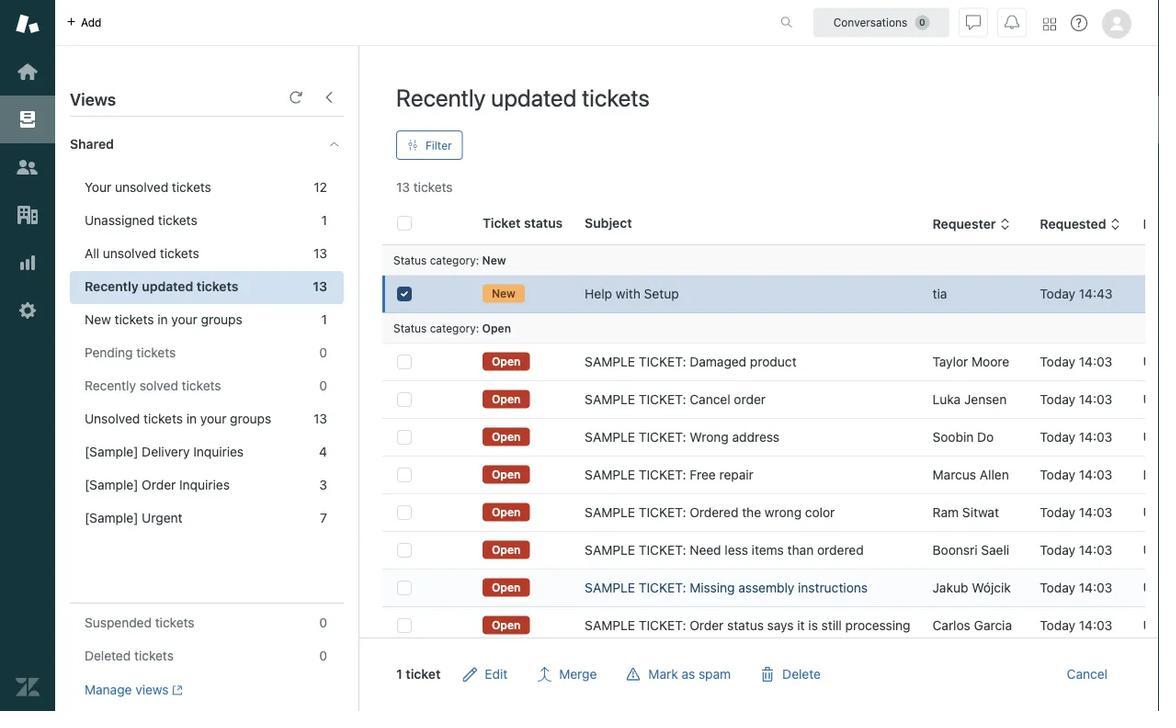 Task type: describe. For each thing, give the bounding box(es) containing it.
14:03 for allen
[[1080, 468, 1113, 483]]

your for unsolved tickets in your groups
[[200, 412, 227, 427]]

0 for suspended tickets
[[319, 616, 327, 631]]

recently solved tickets
[[85, 378, 221, 394]]

14:03 for sitwat
[[1080, 505, 1113, 521]]

admin image
[[16, 299, 40, 323]]

status inside sample ticket: order status says it is still processing link
[[728, 619, 764, 634]]

new for new tickets in your groups
[[85, 312, 111, 327]]

urg for moore
[[1144, 355, 1160, 370]]

0 horizontal spatial updated
[[142, 279, 193, 294]]

less
[[725, 543, 749, 558]]

jakub
[[933, 581, 969, 596]]

taylor moore
[[933, 355, 1010, 370]]

suspended tickets
[[85, 616, 195, 631]]

14:03 for jensen
[[1080, 392, 1113, 407]]

pri
[[1144, 217, 1160, 232]]

status for status category: new
[[394, 254, 427, 267]]

inquiries for [sample] delivery inquiries
[[193, 445, 244, 460]]

delete button
[[746, 657, 836, 693]]

subject
[[585, 216, 632, 231]]

ticket: for order
[[639, 619, 687, 634]]

sample ticket: order status says it is still processing link
[[585, 617, 911, 636]]

12
[[314, 180, 327, 195]]

0 for recently solved tickets
[[319, 378, 327, 394]]

category: for new
[[430, 254, 479, 267]]

sample ticket: free repair link
[[585, 466, 754, 485]]

4 today from the top
[[1041, 430, 1076, 445]]

solved
[[140, 378, 178, 394]]

1 horizontal spatial updated
[[491, 83, 577, 111]]

tia
[[933, 286, 948, 302]]

views image
[[16, 108, 40, 132]]

items
[[752, 543, 784, 558]]

today 14:03 for moore
[[1041, 355, 1113, 370]]

button displays agent's chat status as invisible. image
[[967, 15, 981, 30]]

today for marcus allen
[[1041, 468, 1076, 483]]

manage views link
[[85, 682, 183, 699]]

row containing sample ticket: missing assembly instructions
[[383, 570, 1160, 607]]

filter
[[426, 139, 452, 152]]

help
[[585, 286, 613, 302]]

mark as spam
[[649, 667, 731, 682]]

[sample] for [sample] urgent
[[85, 511, 138, 526]]

pending tickets
[[85, 345, 176, 361]]

sample ticket: wrong address link
[[585, 429, 780, 447]]

sample for sample ticket: cancel order
[[585, 392, 636, 407]]

today 14:03 for wójcik
[[1041, 581, 1113, 596]]

wrong
[[690, 430, 729, 445]]

row containing sample ticket: free repair
[[383, 457, 1160, 494]]

open for sample ticket: need less items than ordered
[[492, 544, 521, 557]]

it
[[798, 619, 805, 634]]

cancel button
[[1053, 657, 1123, 693]]

unsolved for your
[[115, 180, 168, 195]]

add
[[81, 16, 102, 29]]

today 14:03 for sitwat
[[1041, 505, 1113, 521]]

0 horizontal spatial order
[[142, 478, 176, 493]]

merge button
[[523, 657, 612, 693]]

requested
[[1041, 217, 1107, 232]]

views
[[135, 683, 169, 698]]

help with setup link
[[585, 285, 679, 304]]

refresh views pane image
[[289, 90, 304, 105]]

delivery
[[142, 445, 190, 460]]

open for sample ticket: free repair
[[492, 468, 521, 481]]

deleted tickets
[[85, 649, 174, 664]]

than
[[788, 543, 814, 558]]

manage
[[85, 683, 132, 698]]

today 14:03 for allen
[[1041, 468, 1113, 483]]

conversations button
[[814, 8, 950, 37]]

conversations
[[834, 16, 908, 29]]

shared button
[[55, 117, 310, 172]]

new tickets in your groups
[[85, 312, 243, 327]]

customers image
[[16, 155, 40, 179]]

today 14:03 for garcia
[[1041, 619, 1113, 634]]

ticket: for missing
[[639, 581, 687, 596]]

groups for unsolved tickets in your groups
[[230, 412, 272, 427]]

requester
[[933, 217, 997, 232]]

1 for unassigned tickets
[[322, 213, 327, 228]]

the
[[742, 505, 762, 521]]

row containing sample ticket: cancel order
[[383, 381, 1160, 419]]

sample for sample ticket: order status says it is still processing
[[585, 619, 636, 634]]

[sample] for [sample] order inquiries
[[85, 478, 138, 493]]

recently for 0
[[85, 378, 136, 394]]

need
[[690, 543, 722, 558]]

soobin do
[[933, 430, 994, 445]]

processing
[[846, 619, 911, 634]]

13 for unsolved tickets in your groups
[[314, 412, 327, 427]]

delete
[[783, 667, 821, 682]]

0 for pending tickets
[[319, 345, 327, 361]]

urgent
[[142, 511, 183, 526]]

says
[[768, 619, 794, 634]]

ticket: for need
[[639, 543, 687, 558]]

mark as spam button
[[612, 657, 746, 693]]

saeli
[[982, 543, 1010, 558]]

[sample] order inquiries
[[85, 478, 230, 493]]

all
[[85, 246, 99, 261]]

order inside sample ticket: order status says it is still processing link
[[690, 619, 724, 634]]

ticket: for ordered
[[639, 505, 687, 521]]

urg for garcia
[[1144, 619, 1160, 634]]

row containing sample ticket: wrong address
[[383, 419, 1160, 457]]

garcia
[[975, 619, 1013, 634]]

taylor
[[933, 355, 969, 370]]

instructions
[[798, 581, 868, 596]]

new for new
[[492, 287, 516, 300]]

sample for sample ticket: missing assembly instructions
[[585, 581, 636, 596]]

row containing sample ticket: order status says it is still processing
[[383, 607, 1160, 645]]

free
[[690, 468, 716, 483]]

today 14:43
[[1041, 286, 1113, 302]]

unsolved for all
[[103, 246, 156, 261]]

moore
[[972, 355, 1010, 370]]

14:03 for saeli
[[1080, 543, 1113, 558]]

status category: open
[[394, 322, 511, 335]]

zendesk image
[[16, 676, 40, 700]]

sample ticket: need less items than ordered link
[[585, 542, 864, 560]]

filter button
[[396, 131, 463, 160]]

row containing sample ticket: damaged product
[[383, 344, 1160, 381]]

sample ticket: need less items than ordered
[[585, 543, 864, 558]]

shared
[[70, 137, 114, 152]]

13 for recently updated tickets
[[313, 279, 327, 294]]

jensen
[[965, 392, 1007, 407]]

allen
[[980, 468, 1010, 483]]

open for sample ticket: damaged product
[[492, 355, 521, 368]]

4
[[319, 445, 327, 460]]

in for unsolved
[[186, 412, 197, 427]]

today for luka jensen
[[1041, 392, 1076, 407]]

organizations image
[[16, 203, 40, 227]]

1 inside region
[[396, 667, 403, 682]]

10 row from the top
[[383, 645, 1160, 683]]

boonsri saeli
[[933, 543, 1010, 558]]

13 tickets
[[396, 180, 453, 195]]

marcus
[[933, 468, 977, 483]]

sample ticket: wrong address
[[585, 430, 780, 445]]

open for sample ticket: order status says it is still processing
[[492, 619, 521, 632]]

[sample] for [sample] delivery inquiries
[[85, 445, 138, 460]]



Task type: locate. For each thing, give the bounding box(es) containing it.
sample ticket: missing assembly instructions link
[[585, 579, 868, 598]]

manage views
[[85, 683, 169, 698]]

1 0 from the top
[[319, 345, 327, 361]]

do
[[978, 430, 994, 445]]

damaged
[[690, 355, 747, 370]]

status down the 13 tickets
[[394, 254, 427, 267]]

3 row from the top
[[383, 381, 1160, 419]]

ticket: for wrong
[[639, 430, 687, 445]]

3 0 from the top
[[319, 616, 327, 631]]

order down "missing"
[[690, 619, 724, 634]]

1 vertical spatial unsolved
[[103, 246, 156, 261]]

row containing help with setup
[[383, 275, 1160, 313]]

ticket: inside sample ticket: free repair link
[[639, 468, 687, 483]]

1 vertical spatial 1
[[322, 312, 327, 327]]

9 today from the top
[[1041, 619, 1076, 634]]

6 urg from the top
[[1144, 581, 1160, 596]]

7 today 14:03 from the top
[[1041, 581, 1113, 596]]

your for new tickets in your groups
[[171, 312, 198, 327]]

in up pending tickets
[[157, 312, 168, 327]]

sample ticket: cancel order
[[585, 392, 766, 407]]

7
[[320, 511, 327, 526]]

unassigned tickets
[[85, 213, 197, 228]]

sample inside sample ticket: need less items than ordered link
[[585, 543, 636, 558]]

sample ticket: order status says it is still processing
[[585, 619, 911, 634]]

7 urg from the top
[[1144, 619, 1160, 634]]

14:03 for wójcik
[[1080, 581, 1113, 596]]

new up pending on the left of the page
[[85, 312, 111, 327]]

1 horizontal spatial your
[[200, 412, 227, 427]]

no
[[1144, 468, 1160, 483]]

suspended
[[85, 616, 152, 631]]

[sample] urgent
[[85, 511, 183, 526]]

4 ticket: from the top
[[639, 468, 687, 483]]

2 vertical spatial 1
[[396, 667, 403, 682]]

1 horizontal spatial recently updated tickets
[[396, 83, 650, 111]]

0 vertical spatial your
[[171, 312, 198, 327]]

today 14:03 for saeli
[[1041, 543, 1113, 558]]

status right ticket at the top
[[524, 216, 563, 231]]

today for tia
[[1041, 286, 1076, 302]]

1 vertical spatial inquiries
[[179, 478, 230, 493]]

[sample] up [sample] urgent in the bottom of the page
[[85, 478, 138, 493]]

2 today from the top
[[1041, 355, 1076, 370]]

in up delivery
[[186, 412, 197, 427]]

row up items
[[383, 494, 1160, 532]]

sample ticket: damaged product
[[585, 355, 797, 370]]

0 vertical spatial recently
[[396, 83, 486, 111]]

1 sample from the top
[[585, 355, 636, 370]]

1 [sample] from the top
[[85, 445, 138, 460]]

today for jakub wójcik
[[1041, 581, 1076, 596]]

in
[[157, 312, 168, 327], [186, 412, 197, 427]]

1 today 14:03 from the top
[[1041, 355, 1113, 370]]

today for boonsri saeli
[[1041, 543, 1076, 558]]

ram
[[933, 505, 959, 521]]

your up [sample] delivery inquiries on the left bottom
[[200, 412, 227, 427]]

today right allen
[[1041, 468, 1076, 483]]

unsolved tickets in your groups
[[85, 412, 272, 427]]

today right jensen
[[1041, 392, 1076, 407]]

row down product
[[383, 381, 1160, 419]]

5 sample from the top
[[585, 505, 636, 521]]

urg
[[1144, 355, 1160, 370], [1144, 392, 1160, 407], [1144, 430, 1160, 445], [1144, 505, 1160, 521], [1144, 543, 1160, 558], [1144, 581, 1160, 596], [1144, 619, 1160, 634]]

8 row from the top
[[383, 570, 1160, 607]]

14:03 for garcia
[[1080, 619, 1113, 634]]

1 row from the top
[[383, 275, 1160, 313]]

[sample] left urgent
[[85, 511, 138, 526]]

row up order
[[383, 344, 1160, 381]]

carlos garcia
[[933, 619, 1013, 634]]

14:43
[[1080, 286, 1113, 302]]

category: for open
[[430, 322, 479, 335]]

recently
[[396, 83, 486, 111], [85, 279, 139, 294], [85, 378, 136, 394]]

0 vertical spatial order
[[142, 478, 176, 493]]

6 14:03 from the top
[[1080, 543, 1113, 558]]

row up assembly at the bottom of page
[[383, 532, 1160, 570]]

1 vertical spatial category:
[[430, 322, 479, 335]]

recently for 13
[[85, 279, 139, 294]]

3 today from the top
[[1041, 392, 1076, 407]]

2 category: from the top
[[430, 322, 479, 335]]

ticket: inside sample ticket: order status says it is still processing link
[[639, 619, 687, 634]]

ticket: inside sample ticket: cancel order link
[[639, 392, 687, 407]]

1 vertical spatial order
[[690, 619, 724, 634]]

carlos
[[933, 619, 971, 634]]

2 sample from the top
[[585, 392, 636, 407]]

sample inside sample ticket: wrong address link
[[585, 430, 636, 445]]

5 14:03 from the top
[[1080, 505, 1113, 521]]

8 today from the top
[[1041, 581, 1076, 596]]

1 horizontal spatial in
[[186, 412, 197, 427]]

3 14:03 from the top
[[1080, 430, 1113, 445]]

open for sample ticket: cancel order
[[492, 393, 521, 406]]

today 14:03 for jensen
[[1041, 392, 1113, 407]]

recently down all
[[85, 279, 139, 294]]

2 urg from the top
[[1144, 392, 1160, 407]]

merge
[[559, 667, 597, 682]]

ticket status
[[483, 216, 563, 231]]

7 ticket: from the top
[[639, 581, 687, 596]]

ram sitwat
[[933, 505, 1000, 521]]

new up status category: open
[[492, 287, 516, 300]]

spam
[[699, 667, 731, 682]]

pending
[[85, 345, 133, 361]]

sample for sample ticket: ordered the wrong color
[[585, 505, 636, 521]]

0 for deleted tickets
[[319, 649, 327, 664]]

row down says
[[383, 645, 1160, 683]]

5 today from the top
[[1041, 468, 1076, 483]]

0 vertical spatial new
[[482, 254, 506, 267]]

8 today 14:03 from the top
[[1041, 619, 1113, 634]]

setup
[[644, 286, 679, 302]]

ticket: left free
[[639, 468, 687, 483]]

boonsri
[[933, 543, 978, 558]]

zendesk products image
[[1044, 18, 1057, 31]]

recently up filter
[[396, 83, 486, 111]]

today for ram sitwat
[[1041, 505, 1076, 521]]

status down status category: new
[[394, 322, 427, 335]]

today right wójcik on the right bottom of page
[[1041, 581, 1076, 596]]

sample inside sample ticket: free repair link
[[585, 468, 636, 483]]

9 row from the top
[[383, 607, 1160, 645]]

ticket: up 'sample ticket: free repair'
[[639, 430, 687, 445]]

today up cancel button
[[1041, 619, 1076, 634]]

sample for sample ticket: wrong address
[[585, 430, 636, 445]]

today left the 14:43
[[1041, 286, 1076, 302]]

address
[[733, 430, 780, 445]]

inquiries for [sample] order inquiries
[[179, 478, 230, 493]]

your unsolved tickets
[[85, 180, 211, 195]]

0 vertical spatial cancel
[[690, 392, 731, 407]]

ticket: for damaged
[[639, 355, 687, 370]]

8 14:03 from the top
[[1080, 619, 1113, 634]]

row up wrong
[[383, 457, 1160, 494]]

is
[[809, 619, 818, 634]]

ticket: down sample ticket: free repair link
[[639, 505, 687, 521]]

0 horizontal spatial status
[[524, 216, 563, 231]]

sample ticket: damaged product link
[[585, 353, 797, 372]]

unsolved up the 'unassigned tickets'
[[115, 180, 168, 195]]

13 for all unsolved tickets
[[314, 246, 327, 261]]

sample for sample ticket: free repair
[[585, 468, 636, 483]]

[sample] down unsolved
[[85, 445, 138, 460]]

0 vertical spatial [sample]
[[85, 445, 138, 460]]

today right the moore
[[1041, 355, 1076, 370]]

unsolved
[[85, 412, 140, 427]]

5 row from the top
[[383, 457, 1160, 494]]

ticket: for cancel
[[639, 392, 687, 407]]

urg for sitwat
[[1144, 505, 1160, 521]]

your up pending tickets
[[171, 312, 198, 327]]

4 row from the top
[[383, 419, 1160, 457]]

1 horizontal spatial order
[[690, 619, 724, 634]]

1 14:03 from the top
[[1080, 355, 1113, 370]]

0 vertical spatial unsolved
[[115, 180, 168, 195]]

in for new
[[157, 312, 168, 327]]

status for status category: open
[[394, 322, 427, 335]]

ticket: up mark
[[639, 619, 687, 634]]

6 row from the top
[[383, 494, 1160, 532]]

sample for sample ticket: need less items than ordered
[[585, 543, 636, 558]]

[sample]
[[85, 445, 138, 460], [85, 478, 138, 493], [85, 511, 138, 526]]

2 status from the top
[[394, 322, 427, 335]]

row
[[383, 275, 1160, 313], [383, 344, 1160, 381], [383, 381, 1160, 419], [383, 419, 1160, 457], [383, 457, 1160, 494], [383, 494, 1160, 532], [383, 532, 1160, 570], [383, 570, 1160, 607], [383, 607, 1160, 645], [383, 645, 1160, 683]]

ticket: for free
[[639, 468, 687, 483]]

ticket: inside sample ticket: damaged product link
[[639, 355, 687, 370]]

3 urg from the top
[[1144, 430, 1160, 445]]

1 vertical spatial recently updated tickets
[[85, 279, 239, 294]]

jakub wójcik
[[933, 581, 1011, 596]]

ticket: up 'sample ticket: cancel order'
[[639, 355, 687, 370]]

add button
[[55, 0, 113, 45]]

sample ticket: missing assembly instructions
[[585, 581, 868, 596]]

3 [sample] from the top
[[85, 511, 138, 526]]

0 horizontal spatial cancel
[[690, 392, 731, 407]]

4 14:03 from the top
[[1080, 468, 1113, 483]]

reporting image
[[16, 251, 40, 275]]

today 14:03
[[1041, 355, 1113, 370], [1041, 392, 1113, 407], [1041, 430, 1113, 445], [1041, 468, 1113, 483], [1041, 505, 1113, 521], [1041, 543, 1113, 558], [1041, 581, 1113, 596], [1041, 619, 1113, 634]]

0 vertical spatial status
[[524, 216, 563, 231]]

ticket: inside sample ticket: ordered the wrong color link
[[639, 505, 687, 521]]

4 sample from the top
[[585, 468, 636, 483]]

inquiries
[[193, 445, 244, 460], [179, 478, 230, 493]]

row down order
[[383, 419, 1160, 457]]

get help image
[[1071, 15, 1088, 31]]

deleted
[[85, 649, 131, 664]]

today for taylor moore
[[1041, 355, 1076, 370]]

category: down status category: new
[[430, 322, 479, 335]]

2 row from the top
[[383, 344, 1160, 381]]

7 sample from the top
[[585, 581, 636, 596]]

groups for new tickets in your groups
[[201, 312, 243, 327]]

recently down pending on the left of the page
[[85, 378, 136, 394]]

sitwat
[[963, 505, 1000, 521]]

status left says
[[728, 619, 764, 634]]

1 today from the top
[[1041, 286, 1076, 302]]

today right sitwat
[[1041, 505, 1076, 521]]

requester button
[[933, 216, 1011, 233]]

7 row from the top
[[383, 532, 1160, 570]]

order up urgent
[[142, 478, 176, 493]]

7 today from the top
[[1041, 543, 1076, 558]]

open for sample ticket: missing assembly instructions
[[492, 582, 521, 594]]

0 vertical spatial category:
[[430, 254, 479, 267]]

shared heading
[[55, 117, 359, 172]]

1 vertical spatial in
[[186, 412, 197, 427]]

sample inside sample ticket: missing assembly instructions link
[[585, 581, 636, 596]]

order
[[734, 392, 766, 407]]

ticket: inside sample ticket: need less items than ordered link
[[639, 543, 687, 558]]

2 vertical spatial new
[[85, 312, 111, 327]]

1 vertical spatial [sample]
[[85, 478, 138, 493]]

[sample] delivery inquiries
[[85, 445, 244, 460]]

inquiries down unsolved tickets in your groups
[[193, 445, 244, 460]]

1 vertical spatial groups
[[230, 412, 272, 427]]

0 vertical spatial in
[[157, 312, 168, 327]]

assembly
[[739, 581, 795, 596]]

6 today from the top
[[1041, 505, 1076, 521]]

recently updated tickets
[[396, 83, 650, 111], [85, 279, 239, 294]]

6 today 14:03 from the top
[[1041, 543, 1113, 558]]

row down assembly at the bottom of page
[[383, 607, 1160, 645]]

1 vertical spatial status
[[394, 322, 427, 335]]

6 sample from the top
[[585, 543, 636, 558]]

row up product
[[383, 275, 1160, 313]]

1 vertical spatial cancel
[[1067, 667, 1108, 682]]

0 vertical spatial recently updated tickets
[[396, 83, 650, 111]]

6 ticket: from the top
[[639, 543, 687, 558]]

inquiries down delivery
[[179, 478, 230, 493]]

open
[[482, 322, 511, 335], [492, 355, 521, 368], [492, 393, 521, 406], [492, 431, 521, 444], [492, 468, 521, 481], [492, 506, 521, 519], [492, 544, 521, 557], [492, 582, 521, 594], [492, 619, 521, 632]]

3
[[319, 478, 327, 493]]

sample inside sample ticket: ordered the wrong color link
[[585, 505, 636, 521]]

today for carlos garcia
[[1041, 619, 1076, 634]]

urg for jensen
[[1144, 392, 1160, 407]]

0 vertical spatial status
[[394, 254, 427, 267]]

5 ticket: from the top
[[639, 505, 687, 521]]

notifications image
[[1005, 15, 1020, 30]]

0 horizontal spatial your
[[171, 312, 198, 327]]

color
[[806, 505, 835, 521]]

row down items
[[383, 570, 1160, 607]]

open for sample ticket: ordered the wrong color
[[492, 506, 521, 519]]

repair
[[720, 468, 754, 483]]

wójcik
[[972, 581, 1011, 596]]

8 ticket: from the top
[[639, 619, 687, 634]]

14:03
[[1080, 355, 1113, 370], [1080, 392, 1113, 407], [1080, 430, 1113, 445], [1080, 468, 1113, 483], [1080, 505, 1113, 521], [1080, 543, 1113, 558], [1080, 581, 1113, 596], [1080, 619, 1113, 634]]

4 today 14:03 from the top
[[1041, 468, 1113, 483]]

0 horizontal spatial in
[[157, 312, 168, 327]]

ticket: left need
[[639, 543, 687, 558]]

updated
[[491, 83, 577, 111], [142, 279, 193, 294]]

today right "saeli"
[[1041, 543, 1076, 558]]

5 urg from the top
[[1144, 543, 1160, 558]]

ticket: inside sample ticket: missing assembly instructions link
[[639, 581, 687, 596]]

urg for wójcik
[[1144, 581, 1160, 596]]

0 vertical spatial groups
[[201, 312, 243, 327]]

new inside row
[[492, 287, 516, 300]]

1 for new tickets in your groups
[[322, 312, 327, 327]]

7 14:03 from the top
[[1080, 581, 1113, 596]]

sample inside sample ticket: order status says it is still processing link
[[585, 619, 636, 634]]

help with setup
[[585, 286, 679, 302]]

3 today 14:03 from the top
[[1041, 430, 1113, 445]]

1 ticket: from the top
[[639, 355, 687, 370]]

2 vertical spatial [sample]
[[85, 511, 138, 526]]

marcus allen
[[933, 468, 1010, 483]]

main element
[[0, 0, 55, 712]]

1 urg from the top
[[1144, 355, 1160, 370]]

0 horizontal spatial recently updated tickets
[[85, 279, 239, 294]]

0 vertical spatial updated
[[491, 83, 577, 111]]

sample inside sample ticket: damaged product link
[[585, 355, 636, 370]]

now showing 13 tickets region
[[360, 197, 1160, 712]]

order
[[142, 478, 176, 493], [690, 619, 724, 634]]

mark
[[649, 667, 678, 682]]

2 ticket: from the top
[[639, 392, 687, 407]]

1 category: from the top
[[430, 254, 479, 267]]

2 today 14:03 from the top
[[1041, 392, 1113, 407]]

luka jensen
[[933, 392, 1007, 407]]

2 14:03 from the top
[[1080, 392, 1113, 407]]

sample for sample ticket: damaged product
[[585, 355, 636, 370]]

product
[[750, 355, 797, 370]]

with
[[616, 286, 641, 302]]

urg for saeli
[[1144, 543, 1160, 558]]

sample inside sample ticket: cancel order link
[[585, 392, 636, 407]]

ticket: left "missing"
[[639, 581, 687, 596]]

5 today 14:03 from the top
[[1041, 505, 1113, 521]]

missing
[[690, 581, 735, 596]]

new down ticket at the top
[[482, 254, 506, 267]]

ticket:
[[639, 355, 687, 370], [639, 392, 687, 407], [639, 430, 687, 445], [639, 468, 687, 483], [639, 505, 687, 521], [639, 543, 687, 558], [639, 581, 687, 596], [639, 619, 687, 634]]

zendesk support image
[[16, 12, 40, 36]]

today
[[1041, 286, 1076, 302], [1041, 355, 1076, 370], [1041, 392, 1076, 407], [1041, 430, 1076, 445], [1041, 468, 1076, 483], [1041, 505, 1076, 521], [1041, 543, 1076, 558], [1041, 581, 1076, 596], [1041, 619, 1076, 634]]

2 vertical spatial recently
[[85, 378, 136, 394]]

3 ticket: from the top
[[639, 430, 687, 445]]

4 urg from the top
[[1144, 505, 1160, 521]]

today right do
[[1041, 430, 1076, 445]]

pri button
[[1144, 216, 1160, 233]]

row containing sample ticket: need less items than ordered
[[383, 532, 1160, 570]]

1 vertical spatial recently
[[85, 279, 139, 294]]

category:
[[430, 254, 479, 267], [430, 322, 479, 335]]

cancel inside button
[[1067, 667, 1108, 682]]

1 vertical spatial your
[[200, 412, 227, 427]]

1 vertical spatial status
[[728, 619, 764, 634]]

1 horizontal spatial cancel
[[1067, 667, 1108, 682]]

collapse views pane image
[[322, 90, 337, 105]]

4 0 from the top
[[319, 649, 327, 664]]

ticket: up sample ticket: wrong address
[[639, 392, 687, 407]]

1 status from the top
[[394, 254, 427, 267]]

2 [sample] from the top
[[85, 478, 138, 493]]

1 vertical spatial updated
[[142, 279, 193, 294]]

category: up status category: open
[[430, 254, 479, 267]]

0 vertical spatial inquiries
[[193, 445, 244, 460]]

2 0 from the top
[[319, 378, 327, 394]]

14:03 for moore
[[1080, 355, 1113, 370]]

1 horizontal spatial status
[[728, 619, 764, 634]]

1 ticket
[[396, 667, 441, 682]]

all unsolved tickets
[[85, 246, 199, 261]]

ticket: inside sample ticket: wrong address link
[[639, 430, 687, 445]]

8 sample from the top
[[585, 619, 636, 634]]

luka
[[933, 392, 961, 407]]

still
[[822, 619, 842, 634]]

3 sample from the top
[[585, 430, 636, 445]]

(opens in a new tab) image
[[169, 685, 183, 696]]

status category: new
[[394, 254, 506, 267]]

row containing sample ticket: ordered the wrong color
[[383, 494, 1160, 532]]

unsolved down unassigned
[[103, 246, 156, 261]]

0 vertical spatial 1
[[322, 213, 327, 228]]

get started image
[[16, 60, 40, 84]]

1 vertical spatial new
[[492, 287, 516, 300]]



Task type: vqa. For each thing, say whether or not it's contained in the screenshot.
[Sample] related to [Sample] Delivery Inquiries
yes



